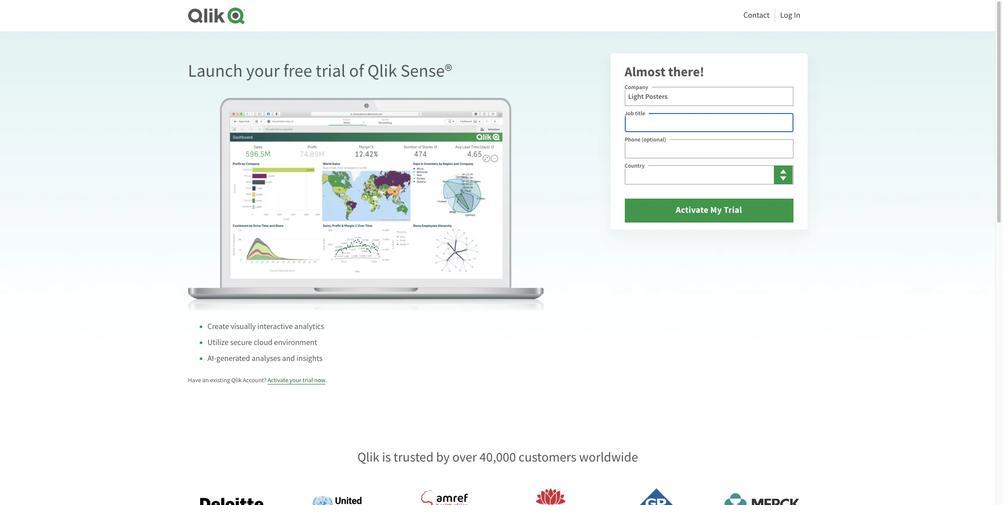 Task type: locate. For each thing, give the bounding box(es) containing it.
secure
[[230, 338, 252, 348]]

trusted
[[394, 449, 434, 466]]

analyses
[[252, 354, 281, 364]]

now
[[314, 376, 325, 384]]

phone (optional)
[[625, 136, 666, 143]]

cloud
[[254, 338, 273, 348]]

qlik right of
[[368, 60, 397, 82]]

activate your trial now link
[[268, 376, 325, 385]]

None submit
[[625, 199, 794, 223]]

log
[[780, 10, 793, 20]]

.
[[325, 376, 327, 384]]

country
[[625, 162, 645, 170]]

phone
[[625, 136, 641, 143]]

1 vertical spatial your
[[290, 376, 301, 384]]

1 vertical spatial qlik
[[231, 376, 242, 384]]

trial left of
[[316, 60, 346, 82]]

qlik
[[368, 60, 397, 82], [231, 376, 242, 384], [357, 449, 380, 466]]

almost
[[625, 63, 666, 81]]

insights
[[297, 354, 323, 364]]

title
[[635, 110, 645, 117]]

launch
[[188, 60, 243, 82]]

georgia pacific image
[[616, 487, 696, 506]]

0 horizontal spatial your
[[246, 60, 280, 82]]

Company text field
[[625, 87, 794, 106]]

your right "activate"
[[290, 376, 301, 384]]

1 horizontal spatial your
[[290, 376, 301, 384]]

generated
[[216, 354, 250, 364]]

trial left now at the bottom left of page
[[303, 376, 313, 384]]

is
[[382, 449, 391, 466]]

an
[[202, 376, 209, 384]]

qlik right the existing
[[231, 376, 242, 384]]

analytics
[[294, 322, 324, 332]]

sense®
[[401, 60, 452, 82]]

of
[[349, 60, 364, 82]]

trial
[[316, 60, 346, 82], [303, 376, 313, 384]]

1 horizontal spatial trial
[[316, 60, 346, 82]]

qlik left is
[[357, 449, 380, 466]]

2 vertical spatial qlik
[[357, 449, 380, 466]]

Job title text field
[[625, 113, 794, 132]]

your
[[246, 60, 280, 82], [290, 376, 301, 384]]

log in link
[[780, 8, 801, 23]]

company
[[625, 83, 648, 91]]

your left the free
[[246, 60, 280, 82]]

ai-generated analyses and insights
[[208, 354, 323, 364]]

job
[[625, 110, 634, 117]]

contact
[[744, 10, 770, 20]]

contact link
[[744, 8, 770, 23]]

0 horizontal spatial trial
[[303, 376, 313, 384]]



Task type: vqa. For each thing, say whether or not it's contained in the screenshot.
Login image
no



Task type: describe. For each thing, give the bounding box(es) containing it.
interactive
[[257, 322, 293, 332]]

existing
[[210, 376, 230, 384]]

utilize secure cloud environment
[[208, 338, 317, 348]]

over
[[453, 449, 477, 466]]

qlik is trusted by over 40,000 customers worldwide
[[357, 449, 638, 466]]

and
[[282, 354, 295, 364]]

have an existing qlik account? activate your trial now .
[[188, 376, 327, 384]]

worldwide
[[579, 449, 638, 466]]

launch your free trial of qlik sense®
[[188, 60, 452, 82]]

qlik customer - deloitte image
[[194, 487, 274, 506]]

create visually interactive analytics
[[208, 322, 324, 332]]

go to the home page. image
[[188, 7, 245, 24]]

activate
[[268, 376, 288, 384]]

ai-
[[208, 354, 216, 364]]

by
[[436, 449, 450, 466]]

utilize
[[208, 338, 229, 348]]

Phone (optional) text field
[[625, 139, 794, 159]]

job title
[[625, 110, 645, 117]]

customers
[[519, 449, 577, 466]]

create
[[208, 322, 229, 332]]

1 vertical spatial trial
[[303, 376, 313, 384]]

visually
[[231, 322, 256, 332]]

free
[[283, 60, 312, 82]]

account?
[[243, 376, 266, 384]]

have
[[188, 376, 201, 384]]

0 vertical spatial trial
[[316, 60, 346, 82]]

there!
[[668, 63, 705, 81]]

almost there!
[[625, 63, 705, 81]]

40,000
[[480, 449, 516, 466]]

environment
[[274, 338, 317, 348]]

0 vertical spatial your
[[246, 60, 280, 82]]

log in
[[780, 10, 801, 20]]

0 vertical spatial qlik
[[368, 60, 397, 82]]

in
[[794, 10, 801, 20]]

(optional)
[[642, 136, 666, 143]]



